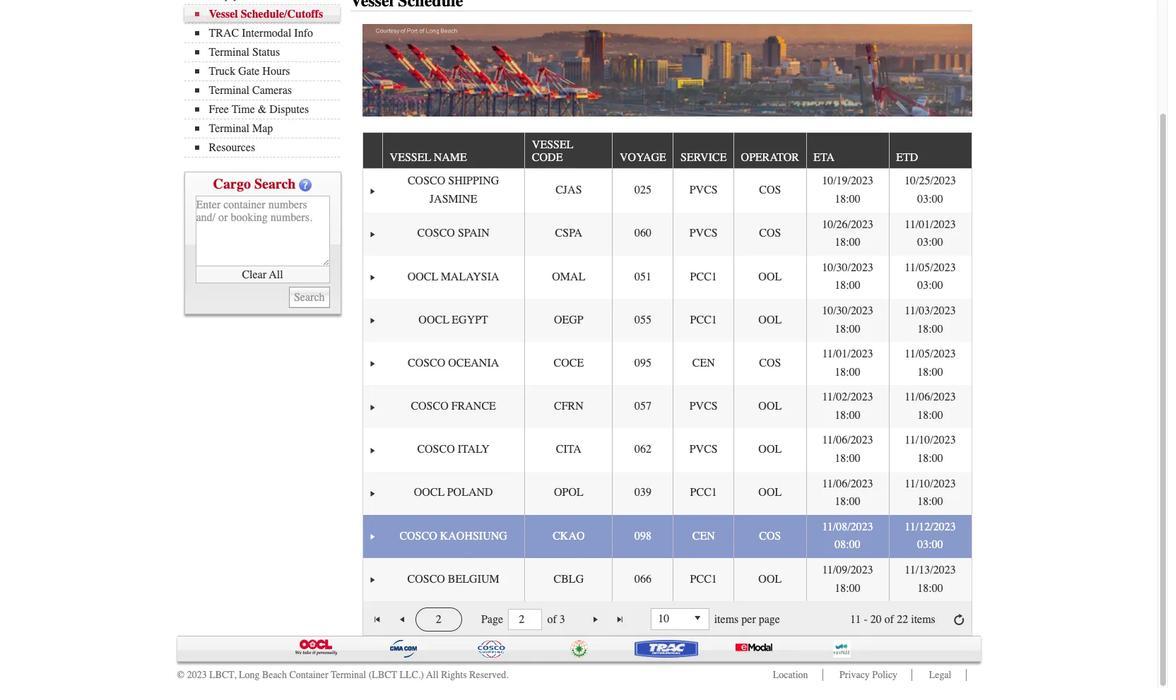 Task type: vqa. For each thing, say whether or not it's contained in the screenshot.


Task type: locate. For each thing, give the bounding box(es) containing it.
03:00 down 10/25/2023
[[918, 193, 944, 206]]

cosco left spain
[[417, 227, 455, 240]]

2 vertical spatial 11/06/2023
[[822, 478, 874, 490]]

1 10/30/2023 18:00 cell from the top
[[806, 256, 889, 299]]

2 10/30/2023 18:00 from the top
[[822, 305, 874, 335]]

1 horizontal spatial vessel
[[532, 139, 574, 151]]

0 vertical spatial 10/30/2023 18:00
[[822, 261, 874, 292]]

cosco
[[408, 175, 446, 188], [417, 227, 455, 240], [408, 357, 446, 370], [411, 400, 449, 413], [417, 443, 455, 456], [400, 530, 437, 543], [408, 573, 445, 586]]

omal
[[552, 270, 586, 283]]

11/06/2023 up 11/08/2023
[[822, 478, 874, 490]]

11/01/2023 inside cell
[[905, 218, 956, 231]]

1 row from the top
[[363, 133, 972, 169]]

062
[[635, 443, 652, 456]]

098
[[635, 530, 652, 543]]

eta link
[[814, 146, 842, 169]]

11/08/2023
[[822, 521, 874, 534]]

pcc1 right 055
[[690, 314, 717, 326]]

1 vertical spatial 11/06/2023
[[822, 434, 874, 447]]

11/01/2023 03:00
[[905, 218, 956, 249]]

11/10/2023 18:00 for pvcs
[[905, 434, 956, 465]]

cosco for cosco oceania
[[408, 357, 446, 370]]

2 cos cell from the top
[[734, 212, 806, 256]]

6 ool from the top
[[759, 573, 782, 586]]

1 vertical spatial 11/01/2023
[[822, 348, 874, 361]]

11/01/2023 down 10/25/2023 03:00 cell on the top right
[[905, 218, 956, 231]]

1 horizontal spatial items
[[911, 613, 936, 626]]

oocl malaysia cell
[[382, 256, 525, 299]]

vessel up 'cjas'
[[532, 139, 574, 151]]

4 pcc1 from the top
[[690, 573, 717, 586]]

0 vertical spatial 11/10/2023
[[905, 434, 956, 447]]

ool cell for 057
[[734, 385, 806, 429]]

1 horizontal spatial all
[[426, 669, 439, 681]]

voyage link
[[620, 146, 673, 169]]

cen cell for 098
[[673, 515, 734, 559]]

row containing cosco shipping jasmine
[[363, 169, 972, 212]]

row up "062"
[[363, 385, 972, 429]]

2 11/05/2023 from the top
[[905, 348, 956, 361]]

2 field
[[508, 609, 542, 630]]

row up 057
[[363, 342, 972, 385]]

all inside button
[[269, 268, 283, 281]]

10/30/2023 18:00 cell up 11/01/2023 18:00
[[806, 299, 889, 342]]

10/19/2023
[[822, 175, 874, 188]]

11 row from the top
[[363, 559, 972, 602]]

cosco for cosco shipping jasmine
[[408, 175, 446, 188]]

10/30/2023 18:00 down 10/26/2023 18:00 cell at right
[[822, 261, 874, 292]]

11/01/2023 for 18:00
[[822, 348, 874, 361]]

1 ool cell from the top
[[734, 256, 806, 299]]

0 vertical spatial all
[[269, 268, 283, 281]]

10/30/2023 18:00 cell for 11/05/2023
[[806, 256, 889, 299]]

10/30/2023 18:00 for 11/05/2023
[[822, 261, 874, 292]]

11/13/2023 18:00 cell
[[889, 559, 972, 602]]

cosco down vessel name
[[408, 175, 446, 188]]

3 ool from the top
[[759, 400, 782, 413]]

ool cell for 039
[[734, 472, 806, 515]]

11/06/2023 18:00 cell for pcc1
[[806, 472, 889, 515]]

cos for 11/08/2023
[[759, 530, 781, 543]]

2 vertical spatial oocl
[[414, 487, 445, 499]]

poland
[[447, 487, 493, 499]]

4 pcc1 cell from the top
[[673, 559, 734, 602]]

operator link
[[741, 146, 806, 169]]

0 vertical spatial cen
[[693, 357, 715, 370]]

2 of from the left
[[885, 613, 894, 626]]

cargo
[[213, 176, 251, 192]]

2 pcc1 from the top
[[690, 314, 717, 326]]

search
[[254, 176, 296, 192]]

11/13/2023 18:00
[[905, 564, 956, 595]]

1 pcc1 cell from the top
[[673, 256, 734, 299]]

cen cell right '095'
[[673, 342, 734, 385]]

11/06/2023 18:00 cell
[[889, 385, 972, 429], [806, 429, 889, 472], [806, 472, 889, 515]]

1 vertical spatial 10/30/2023
[[822, 305, 874, 317]]

0 vertical spatial 11/10/2023 18:00
[[905, 434, 956, 465]]

1 11/05/2023 from the top
[[905, 261, 956, 274]]

long
[[239, 669, 260, 681]]

of left 3
[[547, 613, 557, 626]]

cen cell right "098"
[[673, 515, 734, 559]]

2 ool cell from the top
[[734, 299, 806, 342]]

go to the next page image
[[590, 614, 602, 625]]

2 11/10/2023 18:00 cell from the top
[[889, 472, 972, 515]]

cosco left the italy
[[417, 443, 455, 456]]

0 vertical spatial oocl
[[408, 270, 438, 283]]

cargo search
[[213, 176, 296, 192]]

france
[[452, 400, 496, 413]]

2 11/10/2023 18:00 from the top
[[905, 478, 956, 508]]

oocl malaysia
[[408, 270, 500, 283]]

1 10/30/2023 18:00 from the top
[[822, 261, 874, 292]]

2 03:00 from the top
[[918, 236, 944, 249]]

11/03/2023 18:00 cell
[[889, 299, 972, 342]]

row
[[363, 133, 972, 169], [363, 169, 972, 212], [363, 212, 972, 256], [363, 256, 972, 299], [363, 299, 972, 342], [363, 342, 972, 385], [363, 385, 972, 429], [363, 429, 972, 472], [363, 472, 972, 515], [363, 515, 972, 559], [363, 559, 972, 602]]

2 cos from the top
[[759, 227, 781, 240]]

03:00 for 11/01/2023 03:00
[[918, 236, 944, 249]]

11/01/2023 18:00 cell
[[806, 342, 889, 385]]

0 vertical spatial 10/30/2023
[[822, 261, 874, 274]]

10 row from the top
[[363, 515, 972, 559]]

10/30/2023 18:00 for 11/03/2023
[[822, 305, 874, 335]]

11/10/2023
[[905, 434, 956, 447], [905, 478, 956, 490]]

2 pcc1 cell from the top
[[673, 299, 734, 342]]

(lbct
[[369, 669, 397, 681]]

pvcs down service
[[690, 184, 718, 197]]

pcc1 cell for 066
[[673, 559, 734, 602]]

clear
[[242, 268, 267, 281]]

tree grid
[[363, 133, 972, 602]]

1 vertical spatial 11/05/2023
[[905, 348, 956, 361]]

20
[[871, 613, 882, 626]]

1 pvcs from the top
[[690, 184, 718, 197]]

row down voyage link
[[363, 169, 972, 212]]

4 ool from the top
[[759, 443, 782, 456]]

1 vertical spatial 11/10/2023
[[905, 478, 956, 490]]

10/25/2023 03:00 cell
[[889, 169, 972, 212]]

2 pvcs from the top
[[690, 227, 718, 240]]

oocl left egypt
[[419, 314, 449, 326]]

cosco left oceania
[[408, 357, 446, 370]]

row up 039 at the bottom of page
[[363, 429, 972, 472]]

11/10/2023 18:00 cell
[[889, 429, 972, 472], [889, 472, 972, 515]]

of left 22
[[885, 613, 894, 626]]

5 ool from the top
[[759, 487, 782, 499]]

03:00 inside 11/05/2023 03:00
[[918, 279, 944, 292]]

None submit
[[289, 287, 330, 308]]

pvcs cell right 060
[[673, 212, 734, 256]]

11/01/2023 inside cell
[[822, 348, 874, 361]]

pcc1 for 039
[[690, 487, 717, 499]]

11/06/2023 18:00 cell down 11/02/2023 18:00
[[806, 429, 889, 472]]

vessel
[[532, 139, 574, 151], [390, 151, 431, 164]]

cos cell
[[734, 169, 806, 212], [734, 212, 806, 256], [734, 342, 806, 385], [734, 515, 806, 559]]

cosco up 2
[[408, 573, 445, 586]]

1 ool from the top
[[759, 270, 782, 283]]

10/30/2023 for 11/03/2023 18:00
[[822, 305, 874, 317]]

items
[[714, 613, 739, 626], [911, 613, 936, 626]]

vessel for code
[[532, 139, 574, 151]]

11/10/2023 for pvcs
[[905, 434, 956, 447]]

row containing 10/26/2023 18:00
[[363, 212, 972, 256]]

ool for 066
[[759, 573, 782, 586]]

7 row from the top
[[363, 385, 972, 429]]

1 vertical spatial 11/06/2023 18:00
[[822, 434, 874, 465]]

1 of from the left
[[547, 613, 557, 626]]

2 cen from the top
[[693, 530, 715, 543]]

03:00 up 11/05/2023 03:00 on the right top
[[918, 236, 944, 249]]

18:00 inside 11/09/2023 18:00
[[835, 582, 861, 595]]

11/10/2023 18:00 cell for pcc1
[[889, 472, 972, 515]]

3 03:00 from the top
[[918, 279, 944, 292]]

row up 10
[[363, 559, 972, 602]]

of 3
[[547, 613, 565, 626]]

pcc1 cell
[[673, 256, 734, 299], [673, 299, 734, 342], [673, 472, 734, 515], [673, 559, 734, 602]]

1 vertical spatial 11/10/2023 18:00
[[905, 478, 956, 508]]

privacy
[[840, 669, 870, 681]]

10/30/2023 up 11/01/2023 18:00
[[822, 305, 874, 317]]

oocl poland cell
[[382, 472, 525, 515]]

all right llc.)
[[426, 669, 439, 681]]

pvcs right 060
[[690, 227, 718, 240]]

11/06/2023
[[905, 391, 956, 404], [822, 434, 874, 447], [822, 478, 874, 490]]

10/26/2023
[[822, 218, 874, 231]]

10/19/2023 18:00
[[822, 175, 874, 206]]

3 cos from the top
[[759, 357, 781, 370]]

4 ool cell from the top
[[734, 429, 806, 472]]

go to the last page image
[[615, 614, 626, 625]]

ool cell for 051
[[734, 256, 806, 299]]

1 03:00 from the top
[[918, 193, 944, 206]]

18:00 inside 11/05/2023 18:00
[[918, 366, 944, 379]]

omal cell
[[525, 256, 613, 299]]

row containing 11/08/2023 08:00
[[363, 515, 972, 559]]

0 vertical spatial 11/05/2023
[[905, 261, 956, 274]]

pvcs right 057
[[690, 400, 718, 413]]

11/06/2023 18:00 for pvcs
[[822, 434, 874, 465]]

2023
[[187, 669, 207, 681]]

1 vertical spatial cen cell
[[673, 515, 734, 559]]

1 pcc1 from the top
[[690, 270, 717, 283]]

clear all
[[242, 268, 283, 281]]

legal link
[[929, 669, 952, 681]]

1 11/10/2023 from the top
[[905, 434, 956, 447]]

4 cos from the top
[[759, 530, 781, 543]]

10/30/2023
[[822, 261, 874, 274], [822, 305, 874, 317]]

per
[[742, 613, 756, 626]]

1 10/30/2023 from the top
[[822, 261, 874, 274]]

pvcs for 025
[[690, 184, 718, 197]]

row up 025
[[363, 133, 972, 169]]

11/06/2023 18:00 up 11/08/2023
[[822, 478, 874, 508]]

3 row from the top
[[363, 212, 972, 256]]

row up 051
[[363, 212, 972, 256]]

oocl left malaysia
[[408, 270, 438, 283]]

11/06/2023 18:00 cell up 11/08/2023
[[806, 472, 889, 515]]

cblg cell
[[525, 559, 613, 602]]

1 cen cell from the top
[[673, 342, 734, 385]]

pcc1 cell right 055
[[673, 299, 734, 342]]

3 pcc1 cell from the top
[[673, 472, 734, 515]]

cosco spain cell
[[382, 212, 525, 256]]

spain
[[458, 227, 490, 240]]

0 horizontal spatial all
[[269, 268, 283, 281]]

3 cos cell from the top
[[734, 342, 806, 385]]

pcc1 up items per page
[[690, 573, 717, 586]]

schedule/cutoffs
[[241, 8, 323, 21]]

0 horizontal spatial vessel
[[390, 151, 431, 164]]

1 cos from the top
[[759, 184, 781, 197]]

pcc1 cell right 039 at the bottom of page
[[673, 472, 734, 515]]

11/08/2023 08:00 cell
[[806, 515, 889, 559]]

pvcs cell down service
[[673, 169, 734, 212]]

11/01/2023 up 11/02/2023
[[822, 348, 874, 361]]

vessel name link
[[390, 146, 474, 169]]

22
[[897, 613, 909, 626]]

10/30/2023 18:00
[[822, 261, 874, 292], [822, 305, 874, 335]]

10/30/2023 18:00 up 11/01/2023 18:00
[[822, 305, 874, 335]]

1 cen from the top
[[693, 357, 715, 370]]

cosco inside cosco shipping jasmine
[[408, 175, 446, 188]]

0 vertical spatial cen cell
[[673, 342, 734, 385]]

free
[[209, 103, 229, 116]]

cen right "098"
[[693, 530, 715, 543]]

08:00
[[835, 539, 861, 552]]

oocl inside 'cell'
[[414, 487, 445, 499]]

2 10/30/2023 from the top
[[822, 305, 874, 317]]

0 vertical spatial 11/06/2023
[[905, 391, 956, 404]]

1 11/10/2023 18:00 from the top
[[905, 434, 956, 465]]

terminal left the (lbct
[[331, 669, 366, 681]]

cosco down oocl poland 'cell'
[[400, 530, 437, 543]]

cosco inside cell
[[417, 443, 455, 456]]

pcc1 right 039 at the bottom of page
[[690, 487, 717, 499]]

3 pvcs cell from the top
[[673, 385, 734, 429]]

060
[[635, 227, 652, 240]]

1 horizontal spatial of
[[885, 613, 894, 626]]

pvcs cell
[[673, 169, 734, 212], [673, 212, 734, 256], [673, 385, 734, 429], [673, 429, 734, 472]]

row group
[[363, 169, 972, 602]]

11 - 20 of 22 items
[[851, 613, 936, 626]]

2 10/30/2023 18:00 cell from the top
[[806, 299, 889, 342]]

0 vertical spatial 11/01/2023
[[905, 218, 956, 231]]

1 vertical spatial 10/30/2023 18:00
[[822, 305, 874, 335]]

057 cell
[[613, 385, 673, 429]]

11/10/2023 for pcc1
[[905, 478, 956, 490]]

18:00 inside 11/01/2023 18:00
[[835, 366, 861, 379]]

etd link
[[897, 146, 925, 169]]

1 vertical spatial oocl
[[419, 314, 449, 326]]

name
[[434, 151, 467, 164]]

cos
[[759, 184, 781, 197], [759, 227, 781, 240], [759, 357, 781, 370], [759, 530, 781, 543]]

pcc1 cell up items per page
[[673, 559, 734, 602]]

18:00 inside 10/26/2023 18:00
[[835, 236, 861, 249]]

11/06/2023 down 11/02/2023 18:00 cell
[[822, 434, 874, 447]]

1 vertical spatial cen
[[693, 530, 715, 543]]

eta
[[814, 151, 835, 164]]

ool cell for 055
[[734, 299, 806, 342]]

18:00 inside 10/19/2023 18:00
[[835, 193, 861, 206]]

go to the first page image
[[372, 614, 383, 625]]

2 11/10/2023 from the top
[[905, 478, 956, 490]]

pvcs cell for 060
[[673, 212, 734, 256]]

1 horizontal spatial 11/01/2023
[[905, 218, 956, 231]]

pcc1 cell right 051
[[673, 256, 734, 299]]

pvcs cell right 057
[[673, 385, 734, 429]]

cosco for cosco france
[[411, 400, 449, 413]]

03:00 inside 11/01/2023 03:00
[[918, 236, 944, 249]]

pcc1 for 051
[[690, 270, 717, 283]]

3 pcc1 from the top
[[690, 487, 717, 499]]

0 horizontal spatial items
[[714, 613, 739, 626]]

10/30/2023 18:00 cell
[[806, 256, 889, 299], [806, 299, 889, 342]]

italy
[[458, 443, 490, 456]]

vessel schedule/cutoffs trac intermodal info terminal status truck gate hours terminal cameras free time & disputes terminal map resources
[[209, 8, 323, 154]]

4 pvcs cell from the top
[[673, 429, 734, 472]]

03:00 inside 11/12/2023 03:00
[[918, 539, 944, 552]]

03:00 down "11/12/2023"
[[918, 539, 944, 552]]

cosco for cosco belgium
[[408, 573, 445, 586]]

10/30/2023 for 11/05/2023 03:00
[[822, 261, 874, 274]]

11/05/2023 18:00 cell
[[889, 342, 972, 385]]

cen right '095'
[[693, 357, 715, 370]]

2 ool from the top
[[759, 314, 782, 326]]

cspa cell
[[525, 212, 613, 256]]

cosco italy
[[417, 443, 490, 456]]

1 vertical spatial all
[[426, 669, 439, 681]]

items left per
[[714, 613, 739, 626]]

reserved.
[[470, 669, 509, 681]]

11/06/2023 down '11/05/2023 18:00' cell
[[905, 391, 956, 404]]

03:00 inside 10/25/2023 03:00
[[918, 193, 944, 206]]

cen cell
[[673, 342, 734, 385], [673, 515, 734, 559]]

6 row from the top
[[363, 342, 972, 385]]

062 cell
[[613, 429, 673, 472]]

oocl left poland at the bottom left of page
[[414, 487, 445, 499]]

all
[[269, 268, 283, 281], [426, 669, 439, 681]]

row containing 11/01/2023 18:00
[[363, 342, 972, 385]]

menu bar
[[184, 0, 347, 158]]

cosco left the "france"
[[411, 400, 449, 413]]

11/02/2023
[[822, 391, 874, 404]]

pcc1 cell for 051
[[673, 256, 734, 299]]

pvcs cell for 057
[[673, 385, 734, 429]]

066
[[635, 573, 652, 586]]

2 vertical spatial 11/06/2023 18:00
[[822, 478, 874, 508]]

row up 066
[[363, 515, 972, 559]]

pvcs for 060
[[690, 227, 718, 240]]

cosco spain
[[417, 227, 490, 240]]

cosco oceania cell
[[382, 342, 525, 385]]

11/09/2023 18:00 cell
[[806, 559, 889, 602]]

2 row from the top
[[363, 169, 972, 212]]

cosco for cosco spain
[[417, 227, 455, 240]]

11/06/2023 18:00 cell down 11/05/2023 18:00
[[889, 385, 972, 429]]

cblg
[[554, 573, 584, 586]]

2 cen cell from the top
[[673, 515, 734, 559]]

terminal cameras link
[[195, 84, 340, 97]]

pvcs right "062"
[[690, 443, 718, 456]]

2 pvcs cell from the top
[[673, 212, 734, 256]]

1 11/10/2023 18:00 cell from the top
[[889, 429, 972, 472]]

11/05/2023
[[905, 261, 956, 274], [905, 348, 956, 361]]

3 ool cell from the top
[[734, 385, 806, 429]]

10/30/2023 18:00 cell down 10/26/2023 18:00
[[806, 256, 889, 299]]

cos cell for 11/01/2023
[[734, 342, 806, 385]]

055 cell
[[613, 299, 673, 342]]

vessel left name
[[390, 151, 431, 164]]

pvcs cell right "062"
[[673, 429, 734, 472]]

10/25/2023 03:00
[[905, 175, 956, 206]]

© 2023 lbct, long beach container terminal (lbct llc.) all rights reserved.
[[177, 669, 509, 681]]

4 pvcs from the top
[[690, 443, 718, 456]]

row up 055
[[363, 256, 972, 299]]

11/06/2023 18:00 down 11/02/2023 18:00 cell
[[822, 434, 874, 465]]

clear all button
[[195, 267, 330, 283]]

4 03:00 from the top
[[918, 539, 944, 552]]

cosco france cell
[[382, 385, 525, 429]]

pcc1 for 066
[[690, 573, 717, 586]]

1 pvcs cell from the top
[[673, 169, 734, 212]]

terminal up the resources
[[209, 122, 250, 135]]

0 horizontal spatial 11/01/2023
[[822, 348, 874, 361]]

11/05/2023 down 11/03/2023 18:00 cell
[[905, 348, 956, 361]]

11/01/2023
[[905, 218, 956, 231], [822, 348, 874, 361]]

oocl for oocl egypt
[[419, 314, 449, 326]]

039
[[635, 487, 652, 499]]

6 ool cell from the top
[[734, 559, 806, 602]]

11/06/2023 18:00 down '11/05/2023 18:00' cell
[[905, 391, 956, 422]]

pcc1 right 051
[[690, 270, 717, 283]]

0 horizontal spatial of
[[547, 613, 557, 626]]

4 cos cell from the top
[[734, 515, 806, 559]]

1 cos cell from the top
[[734, 169, 806, 212]]

03:00
[[918, 193, 944, 206], [918, 236, 944, 249], [918, 279, 944, 292], [918, 539, 944, 552]]

status
[[252, 46, 280, 59]]

03:00 up the '11/03/2023'
[[918, 279, 944, 292]]

row up '095'
[[363, 299, 972, 342]]

cosco oceania
[[408, 357, 499, 370]]

oocl for oocl malaysia
[[408, 270, 438, 283]]

all right clear
[[269, 268, 283, 281]]

2 items from the left
[[911, 613, 936, 626]]

cen for 098
[[693, 530, 715, 543]]

3 pvcs from the top
[[690, 400, 718, 413]]

11/05/2023 down the '11/01/2023 03:00' cell
[[905, 261, 956, 274]]

10/30/2023 down 10/26/2023 18:00 cell at right
[[822, 261, 874, 274]]

menu bar containing vessel schedule/cutoffs
[[184, 0, 347, 158]]

row up "098"
[[363, 472, 972, 515]]

items right 22
[[911, 613, 936, 626]]

5 ool cell from the top
[[734, 472, 806, 515]]

ool cell
[[734, 256, 806, 299], [734, 299, 806, 342], [734, 385, 806, 429], [734, 429, 806, 472], [734, 472, 806, 515], [734, 559, 806, 602]]



Task type: describe. For each thing, give the bounding box(es) containing it.
066 cell
[[613, 559, 673, 602]]

vessel code
[[532, 139, 574, 164]]

coce
[[554, 357, 584, 370]]

11/12/2023 03:00 cell
[[889, 515, 972, 559]]

resources link
[[195, 141, 340, 154]]

truck gate hours link
[[195, 65, 340, 78]]

cos for 10/19/2023
[[759, 184, 781, 197]]

row containing 11/02/2023 18:00
[[363, 385, 972, 429]]

container
[[289, 669, 328, 681]]

pvcs cell for 062
[[673, 429, 734, 472]]

10/26/2023 18:00
[[822, 218, 874, 249]]

10/26/2023 18:00 cell
[[806, 212, 889, 256]]

beach
[[262, 669, 287, 681]]

trac intermodal info link
[[195, 27, 340, 40]]

cen cell for 095
[[673, 342, 734, 385]]

cosco for cosco kaohsiung
[[400, 530, 437, 543]]

cosco kaohsiung cell
[[382, 515, 525, 559]]

11/09/2023 18:00
[[822, 564, 874, 595]]

9 row from the top
[[363, 472, 972, 515]]

10/19/2023 18:00 cell
[[806, 169, 889, 212]]

03:00 for 11/12/2023 03:00
[[918, 539, 944, 552]]

time
[[232, 103, 255, 116]]

location link
[[773, 669, 808, 681]]

oocl egypt cell
[[382, 299, 525, 342]]

11/10/2023 18:00 cell for pvcs
[[889, 429, 972, 472]]

privacy policy link
[[840, 669, 898, 681]]

11/06/2023 18:00 cell for pvcs
[[806, 429, 889, 472]]

18:00 inside "11/13/2023 18:00"
[[918, 582, 944, 595]]

098 cell
[[613, 515, 673, 559]]

0 vertical spatial 11/06/2023 18:00
[[905, 391, 956, 422]]

vessel code link
[[532, 133, 574, 169]]

cosco for cosco italy
[[417, 443, 455, 456]]

03:00 for 11/05/2023 03:00
[[918, 279, 944, 292]]

terminal down truck
[[209, 84, 250, 97]]

cos for 10/26/2023
[[759, 227, 781, 240]]

page
[[759, 613, 780, 626]]

8 row from the top
[[363, 429, 972, 472]]

095 cell
[[613, 342, 673, 385]]

039 cell
[[613, 472, 673, 515]]

opol
[[554, 487, 584, 499]]

1 items from the left
[[714, 613, 739, 626]]

terminal map link
[[195, 122, 340, 135]]

map
[[252, 122, 273, 135]]

cfrn cell
[[525, 385, 613, 429]]

row group containing cosco shipping jasmine
[[363, 169, 972, 602]]

11/06/2023 18:00 for pcc1
[[822, 478, 874, 508]]

11/05/2023 for 03:00
[[905, 261, 956, 274]]

cosco kaohsiung
[[400, 530, 507, 543]]

11/06/2023 for pcc1
[[822, 478, 874, 490]]

cos cell for 10/19/2023
[[734, 169, 806, 212]]

ool for 039
[[759, 487, 782, 499]]

rights
[[441, 669, 467, 681]]

cita cell
[[525, 429, 613, 472]]

operator
[[741, 151, 800, 164]]

©
[[177, 669, 185, 681]]

pcc1 for 055
[[690, 314, 717, 326]]

resources
[[209, 141, 255, 154]]

ool for 057
[[759, 400, 782, 413]]

10
[[658, 613, 670, 626]]

cosco belgium
[[408, 573, 500, 586]]

vessel for name
[[390, 151, 431, 164]]

opol cell
[[525, 472, 613, 515]]

11/02/2023 18:00
[[822, 391, 874, 422]]

11/03/2023
[[905, 305, 956, 317]]

cos for 11/01/2023
[[759, 357, 781, 370]]

11/12/2023
[[905, 521, 956, 534]]

items per page
[[714, 613, 780, 626]]

code
[[532, 151, 563, 164]]

egypt
[[452, 314, 488, 326]]

4 row from the top
[[363, 256, 972, 299]]

ool cell for 066
[[734, 559, 806, 602]]

hours
[[263, 65, 290, 78]]

ool for 062
[[759, 443, 782, 456]]

cfrn
[[554, 400, 584, 413]]

lbct,
[[209, 669, 236, 681]]

18:00 inside 11/02/2023 18:00
[[835, 409, 861, 422]]

cos cell for 10/26/2023
[[734, 212, 806, 256]]

025 cell
[[613, 169, 673, 212]]

cosco belgium cell
[[382, 559, 525, 602]]

info
[[294, 27, 313, 40]]

ckao cell
[[525, 515, 613, 559]]

intermodal
[[242, 27, 292, 40]]

oocl for oocl poland
[[414, 487, 445, 499]]

11/05/2023 03:00 cell
[[889, 256, 972, 299]]

11/12/2023 03:00
[[905, 521, 956, 552]]

tree grid containing vessel code
[[363, 133, 972, 602]]

malaysia
[[441, 270, 500, 283]]

voyage
[[620, 151, 667, 164]]

llc.)
[[400, 669, 424, 681]]

11/01/2023 18:00
[[822, 348, 874, 379]]

18:00 inside 11/03/2023 18:00
[[918, 323, 944, 335]]

cos cell for 11/08/2023
[[734, 515, 806, 559]]

11/05/2023 for 18:00
[[905, 348, 956, 361]]

11/09/2023
[[822, 564, 874, 577]]

truck
[[209, 65, 236, 78]]

terminal status link
[[195, 46, 340, 59]]

coce cell
[[525, 342, 613, 385]]

055
[[635, 314, 652, 326]]

11/02/2023 18:00 cell
[[806, 385, 889, 429]]

11/01/2023 03:00 cell
[[889, 212, 972, 256]]

10/30/2023 18:00 cell for 11/03/2023
[[806, 299, 889, 342]]

cosco shipping jasmine cell
[[382, 169, 525, 212]]

cjas cell
[[525, 169, 613, 212]]

kaohsiung
[[440, 530, 507, 543]]

belgium
[[448, 573, 500, 586]]

&
[[258, 103, 267, 116]]

ckao
[[553, 530, 585, 543]]

11/05/2023 18:00
[[905, 348, 956, 379]]

vessel name
[[390, 151, 467, 164]]

11
[[851, 613, 861, 626]]

ool for 055
[[759, 314, 782, 326]]

pvcs for 057
[[690, 400, 718, 413]]

free time & disputes link
[[195, 103, 340, 116]]

cameras
[[252, 84, 292, 97]]

5 row from the top
[[363, 299, 972, 342]]

terminal down trac on the left of page
[[209, 46, 250, 59]]

page
[[481, 613, 503, 626]]

060 cell
[[613, 212, 673, 256]]

oocl poland
[[414, 487, 493, 499]]

ool for 051
[[759, 270, 782, 283]]

policy
[[873, 669, 898, 681]]

row containing vessel code
[[363, 133, 972, 169]]

pcc1 cell for 039
[[673, 472, 734, 515]]

etd
[[897, 151, 918, 164]]

cen for 095
[[693, 357, 715, 370]]

shipping
[[448, 175, 499, 188]]

refresh image
[[954, 614, 965, 625]]

cjas
[[556, 184, 582, 197]]

057
[[635, 400, 652, 413]]

pvcs cell for 025
[[673, 169, 734, 212]]

11/03/2023 18:00
[[905, 305, 956, 335]]

ool cell for 062
[[734, 429, 806, 472]]

051 cell
[[613, 256, 673, 299]]

legal
[[929, 669, 952, 681]]

3
[[560, 613, 565, 626]]

11/10/2023 18:00 for pcc1
[[905, 478, 956, 508]]

03:00 for 10/25/2023 03:00
[[918, 193, 944, 206]]

cspa
[[555, 227, 583, 240]]

-
[[864, 613, 868, 626]]

pcc1 cell for 055
[[673, 299, 734, 342]]

cosco italy cell
[[382, 429, 525, 472]]

vessel
[[209, 8, 238, 21]]

pvcs for 062
[[690, 443, 718, 456]]

go to the previous page image
[[397, 614, 408, 625]]

11/01/2023 for 03:00
[[905, 218, 956, 231]]

Enter container numbers and/ or booking numbers.  text field
[[195, 196, 330, 267]]

cosco france
[[411, 400, 496, 413]]

11/06/2023 for pvcs
[[822, 434, 874, 447]]

trac
[[209, 27, 239, 40]]

vessel schedule/cutoffs link
[[195, 8, 340, 21]]

oegp cell
[[525, 299, 613, 342]]

jasmine
[[430, 193, 477, 206]]

row containing 11/09/2023 18:00
[[363, 559, 972, 602]]



